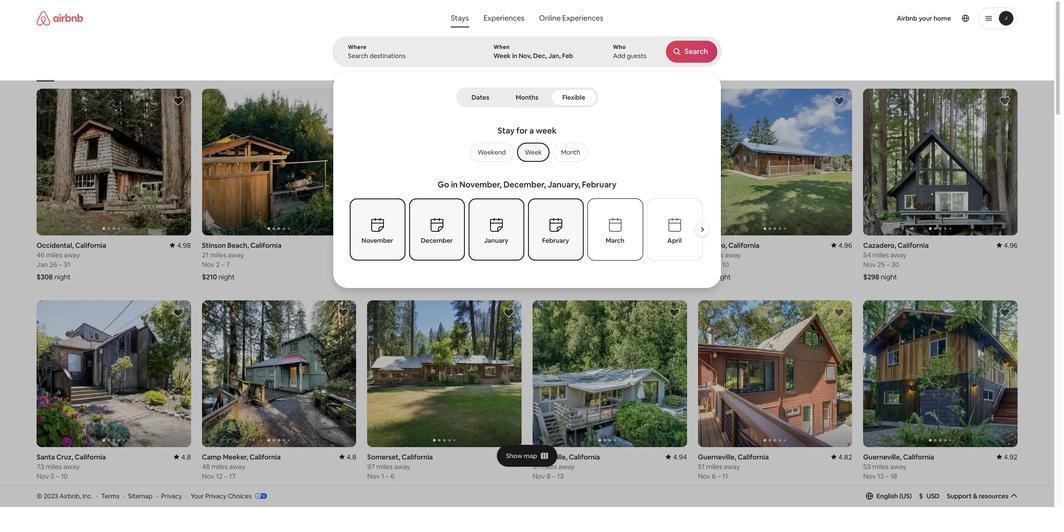 Task type: describe. For each thing, give the bounding box(es) containing it.
17 for garden valley, california 97 miles away nov 12 – 17
[[395, 260, 401, 269]]

where
[[348, 43, 367, 51]]

what can we help you find? tab list
[[444, 9, 532, 27]]

december button
[[409, 198, 465, 261]]

february inside february "button"
[[542, 236, 569, 245]]

group for guerneville, california 53 miles away nov 13 – 18 $230 night
[[864, 300, 1018, 447]]

california inside "cobb, california 62 miles away nov 12 – 17"
[[554, 241, 585, 250]]

airbnb your home link
[[892, 9, 957, 28]]

25
[[878, 260, 885, 269]]

4.96 out of 5 average rating image for cazadero, california 54 miles away nov 25 – 30 $298 night
[[997, 241, 1018, 250]]

california inside cazadero, california 54 miles away nov 25 – 30 $298 night
[[898, 241, 929, 250]]

12 inside "cobb, california 62 miles away nov 12 – 17"
[[547, 260, 554, 269]]

54
[[864, 251, 872, 259]]

Where field
[[348, 52, 468, 60]]

away inside 'forestville, california 51 miles away nov 8 – 13 $485 night'
[[559, 462, 575, 471]]

12 for garden valley, california 97 miles away nov 12 – 17
[[381, 260, 388, 269]]

miles inside the "garden valley, california 97 miles away nov 12 – 17"
[[376, 251, 393, 259]]

nov inside "cobb, california 62 miles away nov 12 – 17"
[[533, 260, 545, 269]]

for
[[517, 125, 528, 136]]

55
[[698, 251, 706, 259]]

california inside the "garden valley, california 97 miles away nov 12 – 17"
[[415, 241, 446, 250]]

nov inside the stinson beach, california 21 miles away nov 2 – 7 $210 night
[[202, 260, 214, 269]]

away inside "cobb, california 62 miles away nov 12 – 17"
[[560, 251, 576, 259]]

december
[[421, 236, 453, 245]]

group for santa cruz, california 73 miles away nov 5 – 10 $330 night
[[37, 300, 191, 447]]

who
[[613, 43, 626, 51]]

miles inside acampo, california 55 miles away nov 5 – 10 night
[[707, 251, 724, 259]]

feb
[[562, 52, 573, 60]]

show
[[506, 452, 523, 460]]

march
[[606, 236, 625, 245]]

forestville, california 51 miles away nov 8 – 13 $485 night
[[533, 453, 600, 493]]

vineyards
[[698, 68, 724, 75]]

the-
[[569, 68, 580, 75]]

$210
[[202, 272, 217, 281]]

10 inside acampo, california 55 miles away nov 5 – 10 night
[[722, 260, 729, 269]]

night inside occidental, california 46 miles away jan 26 – 31 $308 night
[[54, 272, 71, 281]]

1 privacy from the left
[[161, 492, 182, 500]]

lakefront
[[395, 68, 420, 75]]

4.98 out of 5 average rating image
[[170, 241, 191, 250]]

$
[[920, 492, 923, 500]]

17 inside "cobb, california 62 miles away nov 12 – 17"
[[560, 260, 567, 269]]

choices
[[228, 492, 252, 500]]

$ usd
[[920, 492, 940, 500]]

english
[[877, 492, 898, 500]]

acampo,
[[698, 241, 727, 250]]

4.82 out of 5 average rating image
[[832, 453, 853, 461]]

away inside camp meeker, california 48 miles away nov 12 – 17 $125 night
[[229, 462, 245, 471]]

12 for camp meeker, california 48 miles away nov 12 – 17 $125 night
[[216, 472, 223, 480]]

13 inside 'forestville, california 51 miles away nov 8 – 13 $485 night'
[[557, 472, 564, 480]]

acampo, california 55 miles away nov 5 – 10 night
[[698, 241, 760, 281]]

18
[[891, 472, 898, 480]]

– inside occidental, california 46 miles away jan 26 – 31 $308 night
[[59, 260, 62, 269]]

4.94
[[673, 453, 687, 461]]

add
[[613, 52, 626, 60]]

miles inside occidental, california 46 miles away jan 26 – 31 $308 night
[[46, 251, 62, 259]]

add to wishlist: acampo, california image
[[834, 96, 845, 107]]

in inside when week in nov, dec, jan, feb
[[512, 52, 518, 60]]

map
[[524, 452, 537, 460]]

51 for forestville, california
[[533, 462, 539, 471]]

valley,
[[393, 241, 413, 250]]

airbnb your home
[[897, 14, 951, 22]]

in inside group
[[451, 179, 458, 190]]

13 inside guerneville, california 53 miles away nov 13 – 18 $230 night
[[878, 472, 884, 480]]

tiny
[[475, 68, 486, 75]]

home
[[934, 14, 951, 22]]

add to wishlist: camp meeker, california image
[[338, 307, 349, 318]]

4.92 out of 5 average rating image
[[997, 453, 1018, 461]]

your privacy choices
[[191, 492, 252, 500]]

group containing off-the-grid
[[37, 46, 861, 81]]

– inside santa cruz, california 73 miles away nov 5 – 10 $330 night
[[56, 472, 59, 480]]

garden valley, california 97 miles away nov 12 – 17
[[367, 241, 446, 269]]

week
[[536, 125, 557, 136]]

your privacy choices link
[[191, 492, 267, 501]]

cobb,
[[533, 241, 552, 250]]

occidental,
[[37, 241, 74, 250]]

away inside cazadero, california 54 miles away nov 25 – 30 $298 night
[[891, 251, 907, 259]]

away inside the "garden valley, california 97 miles away nov 12 – 17"
[[394, 251, 410, 259]]

4.8 out of 5 average rating image for camp meeker, california 48 miles away nov 12 – 17 $125 night
[[339, 453, 356, 461]]

pools
[[629, 68, 643, 75]]

jan,
[[549, 52, 561, 60]]

when
[[494, 43, 510, 51]]

california inside acampo, california 55 miles away nov 5 – 10 night
[[729, 241, 760, 250]]

miles inside cazadero, california 54 miles away nov 25 – 30 $298 night
[[873, 251, 889, 259]]

nov,
[[519, 52, 532, 60]]

april button
[[647, 198, 703, 261]]

nov inside guerneville, california 51 miles away nov 6 – 11 $220 night
[[698, 472, 711, 480]]

1 · from the left
[[96, 492, 98, 500]]

add to wishlist: guerneville, california image
[[834, 307, 845, 318]]

group inside "stay for a week" group
[[467, 143, 588, 162]]

sitemap link
[[128, 492, 152, 500]]

miles inside somerset, california 97 miles away nov 1 – 6 $226 night
[[376, 462, 393, 471]]

– inside guerneville, california 51 miles away nov 6 – 11 $220 night
[[718, 472, 721, 480]]

$485
[[533, 484, 549, 493]]

4.8 for camp meeker, california 48 miles away nov 12 – 17 $125 night
[[347, 453, 356, 461]]

2 · from the left
[[123, 492, 125, 500]]

4.96 out of 5 average rating image for acampo, california 55 miles away nov 5 – 10 night
[[832, 241, 853, 250]]

miles inside guerneville, california 51 miles away nov 6 – 11 $220 night
[[706, 462, 723, 471]]

add to wishlist: santa cruz, california image
[[173, 307, 184, 318]]

online experiences link
[[532, 9, 611, 27]]

dates
[[472, 93, 490, 102]]

march button
[[587, 198, 643, 261]]

terms · sitemap · privacy ·
[[101, 492, 187, 500]]

away inside occidental, california 46 miles away jan 26 – 31 $308 night
[[64, 251, 80, 259]]

somerset,
[[367, 453, 400, 461]]

tab list inside 'stays' tab panel
[[458, 87, 597, 107]]

5 inside acampo, california 55 miles away nov 5 – 10 night
[[712, 260, 716, 269]]

stay for a week group
[[379, 122, 676, 176]]

california inside camp meeker, california 48 miles away nov 12 – 17 $125 night
[[250, 453, 281, 461]]

nov inside acampo, california 55 miles away nov 5 – 10 night
[[698, 260, 711, 269]]

support & resources
[[947, 492, 1009, 500]]

your
[[919, 14, 933, 22]]

away inside the stinson beach, california 21 miles away nov 2 – 7 $210 night
[[228, 251, 244, 259]]

november,
[[460, 179, 502, 190]]

26
[[49, 260, 57, 269]]

©
[[37, 492, 42, 500]]

2 experiences from the left
[[563, 13, 604, 23]]

away inside acampo, california 55 miles away nov 5 – 10 night
[[725, 251, 741, 259]]

$220
[[698, 484, 714, 493]]

california inside santa cruz, california 73 miles away nov 5 – 10 $330 night
[[75, 453, 106, 461]]

night inside somerset, california 97 miles away nov 1 – 6 $226 night
[[385, 484, 401, 493]]

terms
[[101, 492, 119, 500]]

beachfront
[[306, 68, 335, 75]]

4.8 for santa cruz, california 73 miles away nov 5 – 10 $330 night
[[181, 453, 191, 461]]

– inside guerneville, california 53 miles away nov 13 – 18 $230 night
[[886, 472, 889, 480]]

when week in nov, dec, jan, feb
[[494, 43, 573, 60]]

– inside camp meeker, california 48 miles away nov 12 – 17 $125 night
[[224, 472, 228, 480]]

group for occidental, california 46 miles away jan 26 – 31 $308 night
[[37, 89, 191, 235]]

guests
[[627, 52, 647, 60]]

away inside somerset, california 97 miles away nov 1 – 6 $226 night
[[394, 462, 410, 471]]

show map button
[[497, 445, 558, 467]]

occidental, california 46 miles away jan 26 – 31 $308 night
[[37, 241, 106, 281]]

skiing
[[524, 68, 539, 75]]

santa
[[37, 453, 55, 461]]

forestville,
[[533, 453, 568, 461]]

nov inside guerneville, california 53 miles away nov 13 – 18 $230 night
[[864, 472, 876, 480]]

group for acampo, california 55 miles away nov 5 – 10 night
[[698, 89, 853, 235]]

stinson beach, california 21 miles away nov 2 – 7 $210 night
[[202, 241, 282, 281]]

who add guests
[[613, 43, 647, 60]]

guerneville, for 53
[[864, 453, 902, 461]]

4.96 for acampo, california 55 miles away nov 5 – 10 night
[[839, 241, 853, 250]]

garden
[[367, 241, 391, 250]]

homes
[[487, 68, 504, 75]]

privacy link
[[161, 492, 182, 500]]

4.99 out of 5 average rating image
[[335, 241, 356, 250]]

– inside somerset, california 97 miles away nov 1 – 6 $226 night
[[386, 472, 389, 480]]

46
[[37, 251, 45, 259]]



Task type: locate. For each thing, give the bounding box(es) containing it.
guerneville, california 51 miles away nov 6 – 11 $220 night
[[698, 453, 769, 493]]

6 right the 1
[[391, 472, 395, 480]]

january
[[484, 236, 509, 245]]

nov left the 1
[[367, 472, 380, 480]]

·
[[96, 492, 98, 500], [123, 492, 125, 500], [156, 492, 158, 500], [186, 492, 187, 500]]

stays tab panel
[[333, 37, 722, 288]]

1 horizontal spatial 13
[[878, 472, 884, 480]]

1 horizontal spatial 4.8 out of 5 average rating image
[[339, 453, 356, 461]]

go
[[438, 179, 449, 190]]

away down beach,
[[228, 251, 244, 259]]

13 left 18
[[878, 472, 884, 480]]

0 horizontal spatial in
[[451, 179, 458, 190]]

nov down '48'
[[202, 472, 214, 480]]

1 horizontal spatial week
[[525, 148, 542, 156]]

guerneville, for 51
[[698, 453, 737, 461]]

1 vertical spatial 10
[[61, 472, 68, 480]]

– inside acampo, california 55 miles away nov 5 – 10 night
[[717, 260, 721, 269]]

2 4.8 from the left
[[347, 453, 356, 461]]

tab list
[[458, 87, 597, 107]]

10 down the acampo,
[[722, 260, 729, 269]]

profile element
[[619, 0, 1018, 37]]

away up 30
[[891, 251, 907, 259]]

away right 62
[[560, 251, 576, 259]]

night down 7
[[219, 272, 235, 281]]

2 6 from the left
[[712, 472, 716, 480]]

experiences button
[[476, 9, 532, 27]]

nov inside the "garden valley, california 97 miles away nov 12 – 17"
[[367, 260, 380, 269]]

51 down 'map' at the bottom of the page
[[533, 462, 539, 471]]

0 horizontal spatial privacy
[[161, 492, 182, 500]]

0 vertical spatial february
[[582, 179, 617, 190]]

0 horizontal spatial 17
[[229, 472, 236, 480]]

support
[[947, 492, 972, 500]]

· left the privacy link
[[156, 492, 158, 500]]

night inside cazadero, california 54 miles away nov 25 – 30 $298 night
[[881, 272, 897, 281]]

1 horizontal spatial 17
[[395, 260, 401, 269]]

4 · from the left
[[186, 492, 187, 500]]

experiences right online
[[563, 13, 604, 23]]

0 horizontal spatial 5
[[51, 472, 54, 480]]

group for stinson beach, california 21 miles away nov 2 – 7 $210 night
[[202, 89, 356, 235]]

night right $125
[[218, 484, 234, 493]]

december,
[[504, 179, 546, 190]]

0 horizontal spatial guerneville,
[[698, 453, 737, 461]]

2 guerneville, from the left
[[864, 453, 902, 461]]

february button
[[528, 198, 584, 261]]

away
[[64, 251, 80, 259], [560, 251, 576, 259], [228, 251, 244, 259], [394, 251, 410, 259], [725, 251, 741, 259], [891, 251, 907, 259], [63, 462, 80, 471], [559, 462, 575, 471], [229, 462, 245, 471], [394, 462, 410, 471], [724, 462, 740, 471], [891, 462, 907, 471]]

in left nov,
[[512, 52, 518, 60]]

away up 31
[[64, 251, 80, 259]]

51
[[533, 462, 539, 471], [698, 462, 705, 471]]

nov up $220 on the bottom
[[698, 472, 711, 480]]

4.88
[[673, 241, 687, 250]]

night down 8 at the right
[[550, 484, 567, 493]]

3 · from the left
[[156, 492, 158, 500]]

2 4.96 out of 5 average rating image from the left
[[997, 241, 1018, 250]]

group for forestville, california 51 miles away nov 8 – 13 $485 night
[[533, 300, 687, 447]]

miles down somerset,
[[376, 462, 393, 471]]

your
[[191, 492, 204, 500]]

nov inside camp meeker, california 48 miles away nov 12 – 17 $125 night
[[202, 472, 214, 480]]

1
[[381, 472, 384, 480]]

2 13 from the left
[[878, 472, 884, 480]]

nov down 62
[[533, 260, 545, 269]]

5 up $330
[[51, 472, 54, 480]]

miles up 2
[[210, 251, 227, 259]]

1 horizontal spatial february
[[582, 179, 617, 190]]

january button
[[469, 198, 524, 261]]

© 2023 airbnb, inc. ·
[[37, 492, 98, 500]]

privacy
[[161, 492, 182, 500], [206, 492, 227, 500]]

cruz,
[[56, 453, 73, 461]]

0 horizontal spatial experiences
[[484, 13, 525, 23]]

1 horizontal spatial 4.8
[[347, 453, 356, 461]]

away down the cruz,
[[63, 462, 80, 471]]

night inside guerneville, california 51 miles away nov 6 – 11 $220 night
[[716, 484, 732, 493]]

go in november, december, january, february
[[438, 179, 617, 190]]

night inside acampo, california 55 miles away nov 5 – 10 night
[[715, 272, 731, 281]]

12 down cobb,
[[547, 260, 554, 269]]

2 4.96 from the left
[[1004, 241, 1018, 250]]

group for camp meeker, california 48 miles away nov 12 – 17 $125 night
[[202, 300, 356, 447]]

california inside guerneville, california 53 miles away nov 13 – 18 $230 night
[[903, 453, 935, 461]]

tiny homes
[[475, 68, 504, 75]]

2 97 from the top
[[367, 462, 375, 471]]

months
[[516, 93, 539, 102]]

0 vertical spatial 97
[[367, 251, 375, 259]]

miles up 8 at the right
[[541, 462, 557, 471]]

none search field containing stay for a week
[[333, 0, 722, 288]]

2 privacy from the left
[[206, 492, 227, 500]]

miles inside the stinson beach, california 21 miles away nov 2 – 7 $210 night
[[210, 251, 227, 259]]

usd
[[927, 492, 940, 500]]

english (us) button
[[866, 492, 912, 500]]

1 horizontal spatial 12
[[381, 260, 388, 269]]

4.88 out of 5 average rating image
[[666, 241, 687, 250]]

california inside guerneville, california 51 miles away nov 6 – 11 $220 night
[[738, 453, 769, 461]]

guerneville,
[[698, 453, 737, 461], [864, 453, 902, 461]]

4.96 out of 5 average rating image
[[832, 241, 853, 250], [997, 241, 1018, 250]]

away inside guerneville, california 53 miles away nov 13 – 18 $230 night
[[891, 462, 907, 471]]

meeker,
[[223, 453, 248, 461]]

week inside when week in nov, dec, jan, feb
[[494, 52, 511, 60]]

17 for camp meeker, california 48 miles away nov 12 – 17 $125 night
[[229, 472, 236, 480]]

53
[[864, 462, 871, 471]]

0 horizontal spatial 6
[[391, 472, 395, 480]]

group for guerneville, california 51 miles away nov 6 – 11 $220 night
[[698, 300, 853, 447]]

english (us)
[[877, 492, 912, 500]]

6 inside guerneville, california 51 miles away nov 6 – 11 $220 night
[[712, 472, 716, 480]]

guerneville, inside guerneville, california 53 miles away nov 13 – 18 $230 night
[[864, 453, 902, 461]]

night inside 'forestville, california 51 miles away nov 8 – 13 $485 night'
[[550, 484, 567, 493]]

night inside the stinson beach, california 21 miles away nov 2 – 7 $210 night
[[219, 272, 235, 281]]

privacy left the your
[[161, 492, 182, 500]]

2 51 from the left
[[698, 462, 705, 471]]

12 down garden
[[381, 260, 388, 269]]

away down meeker,
[[229, 462, 245, 471]]

– inside "cobb, california 62 miles away nov 12 – 17"
[[555, 260, 558, 269]]

miles down santa
[[46, 462, 62, 471]]

· right 'inc.'
[[96, 492, 98, 500]]

None search field
[[333, 0, 722, 288]]

1 horizontal spatial guerneville,
[[864, 453, 902, 461]]

$308
[[37, 272, 53, 281]]

california
[[75, 241, 106, 250], [554, 241, 585, 250], [251, 241, 282, 250], [415, 241, 446, 250], [729, 241, 760, 250], [898, 241, 929, 250], [75, 453, 106, 461], [569, 453, 600, 461], [250, 453, 281, 461], [402, 453, 433, 461], [738, 453, 769, 461], [903, 453, 935, 461]]

miles up "25"
[[873, 251, 889, 259]]

california inside 'forestville, california 51 miles away nov 8 – 13 $485 night'
[[569, 453, 600, 461]]

guerneville, up 53
[[864, 453, 902, 461]]

night inside guerneville, california 53 miles away nov 13 – 18 $230 night
[[881, 484, 897, 493]]

night down 18
[[881, 484, 897, 493]]

0 vertical spatial in
[[512, 52, 518, 60]]

97 inside the "garden valley, california 97 miles away nov 12 – 17"
[[367, 251, 375, 259]]

4.99
[[343, 241, 356, 250]]

0 vertical spatial week
[[494, 52, 511, 60]]

12 up $125
[[216, 472, 223, 480]]

0 horizontal spatial 4.8 out of 5 average rating image
[[174, 453, 191, 461]]

off-
[[559, 68, 569, 75]]

add to wishlist: somerset, california image
[[504, 307, 515, 318]]

nov down 54
[[864, 260, 876, 269]]

away down valley,
[[394, 251, 410, 259]]

0 horizontal spatial week
[[494, 52, 511, 60]]

nov inside cazadero, california 54 miles away nov 25 – 30 $298 night
[[864, 260, 876, 269]]

51 inside 'forestville, california 51 miles away nov 8 – 13 $485 night'
[[533, 462, 539, 471]]

1 4.96 from the left
[[839, 241, 853, 250]]

5 inside santa cruz, california 73 miles away nov 5 – 10 $330 night
[[51, 472, 54, 480]]

april
[[668, 236, 682, 245]]

1 horizontal spatial 10
[[722, 260, 729, 269]]

30
[[892, 260, 900, 269]]

miles inside "cobb, california 62 miles away nov 12 – 17"
[[542, 251, 558, 259]]

97 down garden
[[367, 251, 375, 259]]

nov
[[533, 260, 545, 269], [202, 260, 214, 269], [367, 260, 380, 269], [698, 260, 711, 269], [864, 260, 876, 269], [37, 472, 49, 480], [533, 472, 545, 480], [202, 472, 214, 480], [367, 472, 380, 480], [698, 472, 711, 480], [864, 472, 876, 480]]

november
[[362, 236, 393, 245]]

4.8 out of 5 average rating image for santa cruz, california 73 miles away nov 5 – 10 $330 night
[[174, 453, 191, 461]]

0 horizontal spatial 10
[[61, 472, 68, 480]]

miles down cobb,
[[542, 251, 558, 259]]

guerneville, up 11 at the right of page
[[698, 453, 737, 461]]

away up 11 at the right of page
[[724, 462, 740, 471]]

miles up 26
[[46, 251, 62, 259]]

nov inside somerset, california 97 miles away nov 1 – 6 $226 night
[[367, 472, 380, 480]]

4.8 left somerset,
[[347, 453, 356, 461]]

1 vertical spatial in
[[451, 179, 458, 190]]

1 vertical spatial 5
[[51, 472, 54, 480]]

$125
[[202, 484, 217, 493]]

november button
[[350, 198, 405, 261]]

2 4.8 out of 5 average rating image from the left
[[339, 453, 356, 461]]

amazing pools
[[605, 68, 643, 75]]

grid
[[580, 68, 591, 75]]

group
[[37, 46, 861, 81], [37, 89, 191, 235], [202, 89, 356, 235], [367, 89, 676, 235], [533, 89, 687, 235], [698, 89, 853, 235], [864, 89, 1062, 235], [467, 143, 588, 162], [37, 300, 191, 447], [202, 300, 356, 447], [367, 300, 676, 447], [533, 300, 687, 447], [698, 300, 853, 447], [864, 300, 1018, 447]]

1 13 from the left
[[557, 472, 564, 480]]

13 right 8 at the right
[[557, 472, 564, 480]]

group for cazadero, california 54 miles away nov 25 – 30 $298 night
[[864, 89, 1062, 235]]

miles inside guerneville, california 53 miles away nov 13 – 18 $230 night
[[873, 462, 889, 471]]

1 4.96 out of 5 average rating image from the left
[[832, 241, 853, 250]]

0 horizontal spatial 4.8
[[181, 453, 191, 461]]

dates button
[[458, 89, 503, 106]]

privacy right the your
[[206, 492, 227, 500]]

online experiences
[[539, 13, 604, 23]]

2 horizontal spatial 17
[[560, 260, 567, 269]]

5 down the acampo,
[[712, 260, 716, 269]]

0 horizontal spatial 51
[[533, 462, 539, 471]]

4.89 out of 5 average rating image
[[501, 241, 522, 250]]

week down "a"
[[525, 148, 542, 156]]

miles
[[46, 251, 62, 259], [542, 251, 558, 259], [210, 251, 227, 259], [376, 251, 393, 259], [707, 251, 724, 259], [873, 251, 889, 259], [46, 462, 62, 471], [541, 462, 557, 471], [211, 462, 228, 471], [376, 462, 393, 471], [706, 462, 723, 471], [873, 462, 889, 471]]

go in november, december, january, february group
[[350, 176, 713, 276]]

add to wishlist: forestville, california image
[[669, 307, 680, 318]]

nov down garden
[[367, 260, 380, 269]]

miles inside 'forestville, california 51 miles away nov 8 – 13 $485 night'
[[541, 462, 557, 471]]

2
[[216, 260, 220, 269]]

51 inside guerneville, california 51 miles away nov 6 – 11 $220 night
[[698, 462, 705, 471]]

away inside guerneville, california 51 miles away nov 6 – 11 $220 night
[[724, 462, 740, 471]]

0 horizontal spatial 13
[[557, 472, 564, 480]]

jan
[[37, 260, 48, 269]]

97 down somerset,
[[367, 462, 375, 471]]

a
[[530, 125, 534, 136]]

7
[[226, 260, 230, 269]]

nov down 53
[[864, 472, 876, 480]]

nov left 2
[[202, 260, 214, 269]]

off-the-grid
[[559, 68, 591, 75]]

group for somerset, california 97 miles away nov 1 – 6 $226 night
[[367, 300, 676, 447]]

miles down the acampo,
[[707, 251, 724, 259]]

1 horizontal spatial 5
[[712, 260, 716, 269]]

months button
[[505, 89, 550, 106]]

97 inside somerset, california 97 miles away nov 1 – 6 $226 night
[[367, 462, 375, 471]]

flexible
[[562, 93, 585, 102]]

4.9 out of 5 average rating image
[[505, 453, 522, 461]]

1 vertical spatial week
[[525, 148, 542, 156]]

4.8 out of 5 average rating image
[[174, 453, 191, 461], [339, 453, 356, 461]]

1 6 from the left
[[391, 472, 395, 480]]

amazing
[[605, 68, 628, 75]]

stay for a week
[[498, 125, 557, 136]]

1 4.8 from the left
[[181, 453, 191, 461]]

1 4.8 out of 5 average rating image from the left
[[174, 453, 191, 461]]

tab list containing dates
[[458, 87, 597, 107]]

away up 18
[[891, 462, 907, 471]]

add to wishlist: guerneville, california image
[[1000, 307, 1011, 318]]

away inside santa cruz, california 73 miles away nov 5 – 10 $330 night
[[63, 462, 80, 471]]

experiences up the when
[[484, 13, 525, 23]]

10 inside santa cruz, california 73 miles away nov 5 – 10 $330 night
[[61, 472, 68, 480]]

0 horizontal spatial 4.96 out of 5 average rating image
[[832, 241, 853, 250]]

nov inside santa cruz, california 73 miles away nov 5 – 10 $330 night
[[37, 472, 49, 480]]

17 inside camp meeker, california 48 miles away nov 12 – 17 $125 night
[[229, 472, 236, 480]]

nov down 73
[[37, 472, 49, 480]]

away down the acampo,
[[725, 251, 741, 259]]

1 horizontal spatial privacy
[[206, 492, 227, 500]]

1 horizontal spatial 4.96 out of 5 average rating image
[[997, 241, 1018, 250]]

nov down 55
[[698, 260, 711, 269]]

2023
[[44, 492, 58, 500]]

night down 11 at the right of page
[[716, 484, 732, 493]]

4.96 for cazadero, california 54 miles away nov 25 – 30 $298 night
[[1004, 241, 1018, 250]]

in right the 'go'
[[451, 179, 458, 190]]

guerneville, inside guerneville, california 51 miles away nov 6 – 11 $220 night
[[698, 453, 737, 461]]

(us)
[[900, 492, 912, 500]]

night down 31
[[54, 272, 71, 281]]

1 experiences from the left
[[484, 13, 525, 23]]

cobb, california 62 miles away nov 12 – 17
[[533, 241, 585, 269]]

in
[[512, 52, 518, 60], [451, 179, 458, 190]]

night inside santa cruz, california 73 miles away nov 5 – 10 $330 night
[[54, 484, 70, 493]]

51 up $220 on the bottom
[[698, 462, 705, 471]]

– inside 'forestville, california 51 miles away nov 8 – 13 $485 night'
[[552, 472, 556, 480]]

–
[[59, 260, 62, 269], [555, 260, 558, 269], [221, 260, 225, 269], [390, 260, 393, 269], [717, 260, 721, 269], [887, 260, 890, 269], [56, 472, 59, 480], [552, 472, 556, 480], [224, 472, 228, 480], [386, 472, 389, 480], [718, 472, 721, 480], [886, 472, 889, 480]]

0 vertical spatial 10
[[722, 260, 729, 269]]

stays
[[451, 13, 469, 23]]

experiences
[[484, 13, 525, 23], [563, 13, 604, 23]]

away down somerset,
[[394, 462, 410, 471]]

show map
[[506, 452, 537, 460]]

1 vertical spatial 97
[[367, 462, 375, 471]]

1 horizontal spatial 6
[[712, 472, 716, 480]]

resources
[[979, 492, 1009, 500]]

4.8 out of 5 average rating image left somerset,
[[339, 453, 356, 461]]

california inside occidental, california 46 miles away jan 26 – 31 $308 night
[[75, 241, 106, 250]]

miles inside camp meeker, california 48 miles away nov 12 – 17 $125 night
[[211, 462, 228, 471]]

miles down camp at the bottom
[[211, 462, 228, 471]]

6 left 11 at the right of page
[[712, 472, 716, 480]]

0 horizontal spatial february
[[542, 236, 569, 245]]

17 inside the "garden valley, california 97 miles away nov 12 – 17"
[[395, 260, 401, 269]]

73
[[37, 462, 44, 471]]

miles down garden
[[376, 251, 393, 259]]

1 horizontal spatial 4.96
[[1004, 241, 1018, 250]]

1 horizontal spatial experiences
[[563, 13, 604, 23]]

camp
[[202, 453, 221, 461]]

experiences inside button
[[484, 13, 525, 23]]

support & resources button
[[947, 492, 1018, 500]]

– inside cazadero, california 54 miles away nov 25 – 30 $298 night
[[887, 260, 890, 269]]

add to wishlist: garden valley, california image
[[504, 96, 515, 107]]

1 horizontal spatial in
[[512, 52, 518, 60]]

1 guerneville, from the left
[[698, 453, 737, 461]]

· right terms
[[123, 492, 125, 500]]

add to wishlist: occidental, california image
[[173, 96, 184, 107]]

week
[[494, 52, 511, 60], [525, 148, 542, 156]]

trending
[[659, 68, 682, 75]]

night down 30
[[881, 272, 897, 281]]

4.9
[[512, 453, 522, 461]]

4.8 left camp at the bottom
[[181, 453, 191, 461]]

2 horizontal spatial 12
[[547, 260, 554, 269]]

somerset, california 97 miles away nov 1 – 6 $226 night
[[367, 453, 433, 493]]

12 inside camp meeker, california 48 miles away nov 12 – 17 $125 night
[[216, 472, 223, 480]]

california inside somerset, california 97 miles away nov 1 – 6 $226 night
[[402, 453, 433, 461]]

· left the your
[[186, 492, 187, 500]]

1 horizontal spatial 51
[[698, 462, 705, 471]]

away down forestville,
[[559, 462, 575, 471]]

– inside the "garden valley, california 97 miles away nov 12 – 17"
[[390, 260, 393, 269]]

6 inside somerset, california 97 miles away nov 1 – 6 $226 night
[[391, 472, 395, 480]]

0 vertical spatial 5
[[712, 260, 716, 269]]

0 horizontal spatial 12
[[216, 472, 223, 480]]

add to wishlist: cazadero, california image
[[1000, 96, 1011, 107]]

– inside the stinson beach, california 21 miles away nov 2 – 7 $210 night
[[221, 260, 225, 269]]

nov left 8 at the right
[[533, 472, 545, 480]]

8
[[547, 472, 551, 480]]

17
[[560, 260, 567, 269], [395, 260, 401, 269], [229, 472, 236, 480]]

weekend
[[478, 148, 506, 156]]

stays button
[[444, 9, 476, 27]]

$230
[[864, 484, 880, 493]]

51 for guerneville, california
[[698, 462, 705, 471]]

miles right 53
[[873, 462, 889, 471]]

&
[[973, 492, 978, 500]]

4.89
[[508, 241, 522, 250]]

10 down the cruz,
[[61, 472, 68, 480]]

1 vertical spatial february
[[542, 236, 569, 245]]

miles up 11 at the right of page
[[706, 462, 723, 471]]

california inside the stinson beach, california 21 miles away nov 2 – 7 $210 night
[[251, 241, 282, 250]]

week down the when
[[494, 52, 511, 60]]

13
[[557, 472, 564, 480], [878, 472, 884, 480]]

0 horizontal spatial 4.96
[[839, 241, 853, 250]]

12 inside the "garden valley, california 97 miles away nov 12 – 17"
[[381, 260, 388, 269]]

week inside group
[[525, 148, 542, 156]]

1 97 from the top
[[367, 251, 375, 259]]

11
[[723, 472, 728, 480]]

group containing weekend
[[467, 143, 588, 162]]

1 51 from the left
[[533, 462, 539, 471]]

4.94 out of 5 average rating image
[[666, 453, 687, 461]]

nov inside 'forestville, california 51 miles away nov 8 – 13 $485 night'
[[533, 472, 545, 480]]

miles inside santa cruz, california 73 miles away nov 5 – 10 $330 night
[[46, 462, 62, 471]]

stay
[[498, 125, 515, 136]]

night down the acampo,
[[715, 272, 731, 281]]

4.8 out of 5 average rating image left camp at the bottom
[[174, 453, 191, 461]]

inc.
[[82, 492, 93, 500]]

night inside camp meeker, california 48 miles away nov 12 – 17 $125 night
[[218, 484, 234, 493]]

night right $330
[[54, 484, 70, 493]]

night right $226
[[385, 484, 401, 493]]



Task type: vqa. For each thing, say whether or not it's contained in the screenshot.
) associated with 4.99 ( 167 )
no



